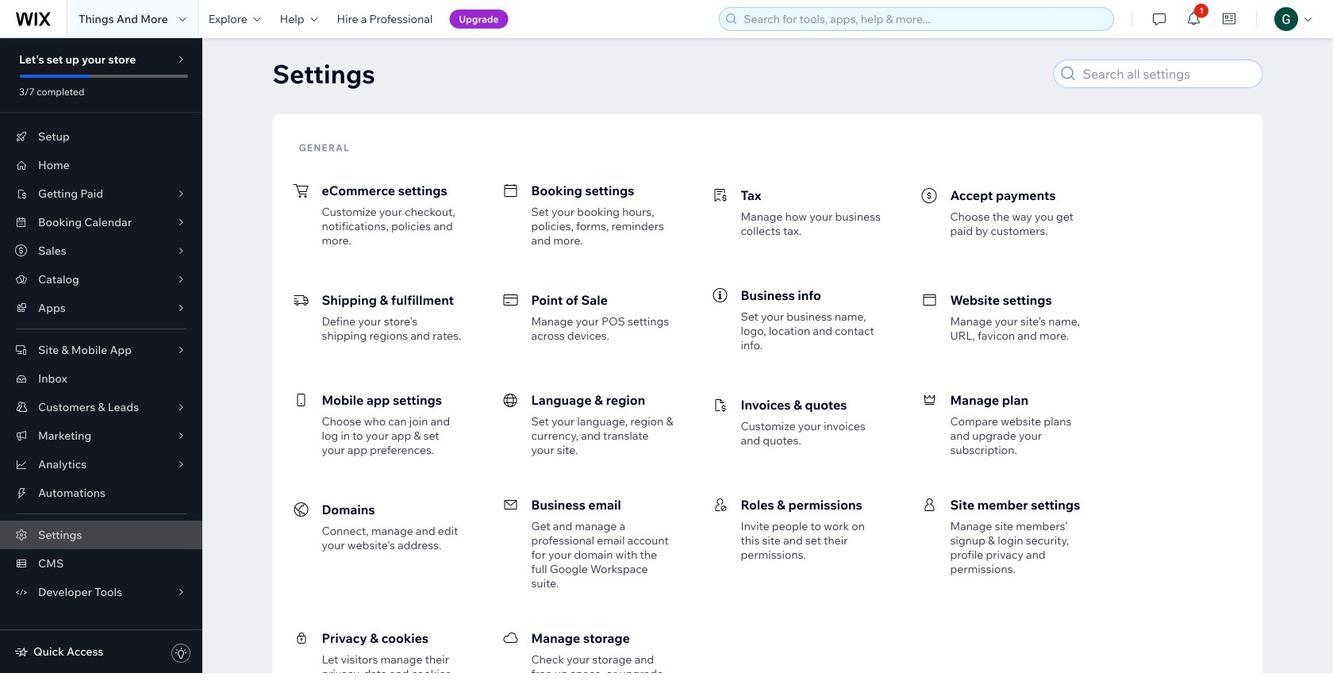Task type: locate. For each thing, give the bounding box(es) containing it.
Search for tools, apps, help & more... field
[[739, 8, 1109, 30]]



Task type: vqa. For each thing, say whether or not it's contained in the screenshot.
'Hire a Professional' link
no



Task type: describe. For each thing, give the bounding box(es) containing it.
Search all settings field
[[1079, 60, 1258, 87]]

general-section element
[[287, 157, 1249, 673]]

sidebar element
[[0, 38, 202, 673]]



